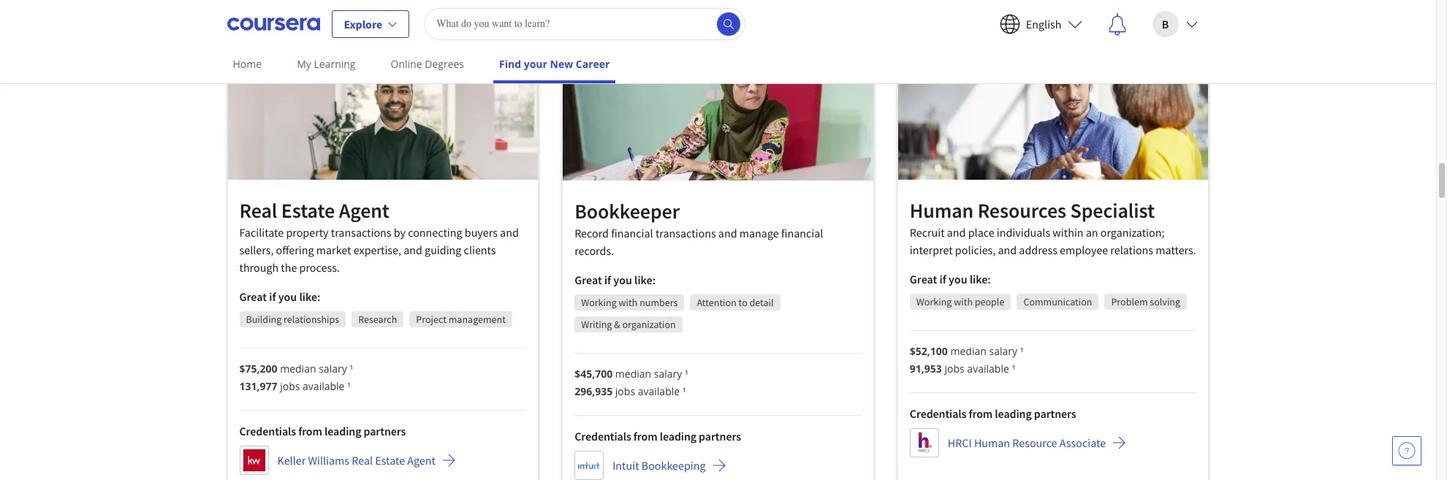 Task type: locate. For each thing, give the bounding box(es) containing it.
working with numbers
[[581, 296, 678, 309]]

1 horizontal spatial median
[[615, 367, 652, 381]]

home
[[233, 57, 262, 71]]

0 horizontal spatial median
[[280, 362, 316, 376]]

transactions up the expertise,
[[331, 225, 392, 240]]

agent inside keller williams real estate agent link
[[407, 453, 436, 468]]

great up building on the bottom of page
[[239, 290, 267, 304]]

0 horizontal spatial leading
[[325, 424, 361, 439]]

0 vertical spatial real
[[239, 198, 277, 224]]

find
[[499, 57, 521, 71]]

like: for record
[[635, 273, 656, 287]]

like: up people
[[970, 272, 991, 287]]

0 horizontal spatial great
[[239, 290, 267, 304]]

estate right williams
[[375, 453, 405, 468]]

partners for specialist
[[1034, 407, 1077, 421]]

1 horizontal spatial credentials
[[575, 429, 632, 444]]

0 horizontal spatial agent
[[339, 198, 390, 224]]

median inside $52,100 median salary ¹ 91,953 jobs available ¹
[[951, 345, 987, 358]]

human up recruit on the right top of page
[[910, 198, 974, 224]]

jobs for estate
[[280, 380, 300, 394]]

financial right manage at the right of the page
[[781, 226, 824, 241]]

from for estate
[[298, 424, 322, 439]]

0 vertical spatial human
[[910, 198, 974, 224]]

great if you like:
[[910, 272, 991, 287], [575, 273, 656, 287], [239, 290, 321, 304]]

you
[[949, 272, 968, 287], [614, 273, 632, 287], [278, 290, 297, 304]]

jobs
[[945, 362, 965, 376], [280, 380, 300, 394], [615, 385, 635, 399]]

you up building relationships
[[278, 290, 297, 304]]

0 horizontal spatial you
[[278, 290, 297, 304]]

1 horizontal spatial like:
[[635, 273, 656, 287]]

0 horizontal spatial from
[[298, 424, 322, 439]]

1 horizontal spatial from
[[634, 429, 658, 444]]

2 horizontal spatial like:
[[970, 272, 991, 287]]

median
[[951, 345, 987, 358], [280, 362, 316, 376], [615, 367, 652, 381]]

coursera image
[[227, 12, 320, 35]]

bookkeeper image
[[563, 53, 874, 181]]

2 horizontal spatial if
[[940, 272, 947, 287]]

learning
[[314, 57, 356, 71]]

like: up numbers
[[635, 273, 656, 287]]

financial down bookkeeper at the left
[[611, 226, 653, 241]]

great for human resources specialist
[[910, 272, 938, 287]]

working
[[917, 296, 952, 309], [581, 296, 617, 309]]

working up $52,100
[[917, 296, 952, 309]]

available inside $52,100 median salary ¹ 91,953 jobs available ¹
[[968, 362, 1010, 376]]

credentials up hrci
[[910, 407, 967, 421]]

partners up bookkeeping
[[699, 429, 741, 444]]

2 horizontal spatial partners
[[1034, 407, 1077, 421]]

1 horizontal spatial with
[[954, 296, 973, 309]]

¹
[[1020, 345, 1024, 358], [350, 362, 353, 376], [1012, 362, 1016, 376], [685, 367, 689, 381], [347, 380, 351, 394], [683, 385, 686, 399]]

like: up 'relationships'
[[299, 290, 321, 304]]

0 vertical spatial estate
[[281, 198, 335, 224]]

communication
[[1024, 296, 1093, 309]]

real right williams
[[352, 453, 373, 468]]

None search field
[[424, 8, 746, 40]]

0 horizontal spatial working
[[581, 296, 617, 309]]

credentials up the intuit at the left bottom
[[575, 429, 632, 444]]

credentials from leading partners up intuit bookkeeping
[[575, 429, 741, 444]]

salary
[[990, 345, 1018, 358], [319, 362, 347, 376], [654, 367, 682, 381]]

available right 131,977
[[303, 380, 345, 394]]

2 horizontal spatial great if you like:
[[910, 272, 991, 287]]

jobs for resources
[[945, 362, 965, 376]]

jobs inside $75,200 median salary ¹ 131,977 jobs available ¹
[[280, 380, 300, 394]]

working for resources
[[917, 296, 952, 309]]

1 horizontal spatial transactions
[[656, 226, 716, 241]]

1 horizontal spatial great
[[575, 273, 602, 287]]

financial
[[611, 226, 653, 241], [781, 226, 824, 241]]

by
[[394, 225, 406, 240]]

if up building on the bottom of page
[[269, 290, 276, 304]]

1 horizontal spatial if
[[605, 273, 611, 287]]

0 horizontal spatial like:
[[299, 290, 321, 304]]

0 horizontal spatial great if you like:
[[239, 290, 321, 304]]

0 horizontal spatial salary
[[319, 362, 347, 376]]

2 financial from the left
[[781, 226, 824, 241]]

2 horizontal spatial jobs
[[945, 362, 965, 376]]

you up working with numbers
[[614, 273, 632, 287]]

2 horizontal spatial leading
[[995, 407, 1032, 421]]

available
[[968, 362, 1010, 376], [303, 380, 345, 394], [638, 385, 680, 399]]

from for resources
[[969, 407, 993, 421]]

2 horizontal spatial available
[[968, 362, 1010, 376]]

from for record
[[634, 429, 658, 444]]

clients
[[464, 243, 496, 258]]

$45,700
[[575, 367, 613, 381]]

credentials
[[910, 407, 967, 421], [239, 424, 296, 439], [575, 429, 632, 444]]

transactions down bookkeeper at the left
[[656, 226, 716, 241]]

median inside $75,200 median salary ¹ 131,977 jobs available ¹
[[280, 362, 316, 376]]

transactions
[[331, 225, 392, 240], [656, 226, 716, 241]]

credentials from leading partners
[[910, 407, 1077, 421], [239, 424, 406, 439], [575, 429, 741, 444]]

b
[[1162, 16, 1169, 31]]

great for bookkeeper
[[575, 273, 602, 287]]

1 horizontal spatial working
[[917, 296, 952, 309]]

$45,700 median salary ¹ 296,935 jobs available ¹
[[575, 367, 689, 399]]

1 horizontal spatial available
[[638, 385, 680, 399]]

salary for resources
[[990, 345, 1018, 358]]

if for estate
[[269, 290, 276, 304]]

2 horizontal spatial from
[[969, 407, 993, 421]]

building relationships
[[246, 313, 339, 326]]

and
[[500, 225, 519, 240], [947, 225, 966, 240], [719, 226, 737, 241], [404, 243, 423, 258], [998, 243, 1017, 258]]

median right $52,100
[[951, 345, 987, 358]]

partners
[[1034, 407, 1077, 421], [364, 424, 406, 439], [699, 429, 741, 444]]

1 horizontal spatial great if you like:
[[575, 273, 656, 287]]

you for resources
[[949, 272, 968, 287]]

from up intuit bookkeeping link on the bottom of the page
[[634, 429, 658, 444]]

partners up the keller williams real estate agent
[[364, 424, 406, 439]]

1 horizontal spatial financial
[[781, 226, 824, 241]]

salary down 'relationships'
[[319, 362, 347, 376]]

credentials for record
[[575, 429, 632, 444]]

from
[[969, 407, 993, 421], [298, 424, 322, 439], [634, 429, 658, 444]]

1 horizontal spatial agent
[[407, 453, 436, 468]]

you for record
[[614, 273, 632, 287]]

0 horizontal spatial real
[[239, 198, 277, 224]]

jobs right 91,953
[[945, 362, 965, 376]]

from up williams
[[298, 424, 322, 439]]

jobs right 131,977
[[280, 380, 300, 394]]

credentials from leading partners for record
[[575, 429, 741, 444]]

with for record
[[619, 296, 638, 309]]

salary inside $45,700 median salary ¹ 296,935 jobs available ¹
[[654, 367, 682, 381]]

agent inside real estate agent facilitate property transactions by connecting buyers and sellers, offering market expertise, and guiding clients through the process.
[[339, 198, 390, 224]]

leading up "hrci human resource associate" link
[[995, 407, 1032, 421]]

credentials up keller
[[239, 424, 296, 439]]

record
[[575, 226, 609, 241]]

if up working with people
[[940, 272, 947, 287]]

leading up bookkeeping
[[660, 429, 697, 444]]

2 horizontal spatial credentials
[[910, 407, 967, 421]]

human
[[910, 198, 974, 224], [974, 436, 1010, 451]]

if up working with numbers
[[605, 273, 611, 287]]

resources
[[978, 198, 1067, 224]]

available for resources
[[968, 362, 1010, 376]]

sellers,
[[239, 243, 274, 258]]

2 horizontal spatial great
[[910, 272, 938, 287]]

with up writing & organization
[[619, 296, 638, 309]]

the
[[281, 260, 297, 275]]

great if you like: up working with people
[[910, 272, 991, 287]]

1 horizontal spatial estate
[[375, 453, 405, 468]]

1 horizontal spatial you
[[614, 273, 632, 287]]

jobs inside $45,700 median salary ¹ 296,935 jobs available ¹
[[615, 385, 635, 399]]

transactions inside bookkeeper record financial transactions and manage financial records.
[[656, 226, 716, 241]]

relationships
[[284, 313, 339, 326]]

median right $45,700 at the bottom
[[615, 367, 652, 381]]

great if you like: for record
[[575, 273, 656, 287]]

2 horizontal spatial median
[[951, 345, 987, 358]]

median right $75,200 at the left bottom of page
[[280, 362, 316, 376]]

0 horizontal spatial jobs
[[280, 380, 300, 394]]

1 horizontal spatial real
[[352, 453, 373, 468]]

you up working with people
[[949, 272, 968, 287]]

find your new career link
[[494, 48, 616, 83]]

matters.
[[1156, 243, 1197, 258]]

salary inside $75,200 median salary ¹ 131,977 jobs available ¹
[[319, 362, 347, 376]]

1 vertical spatial real
[[352, 453, 373, 468]]

like: for estate
[[299, 290, 321, 304]]

1 vertical spatial human
[[974, 436, 1010, 451]]

with for resources
[[954, 296, 973, 309]]

0 horizontal spatial with
[[619, 296, 638, 309]]

partners up resource
[[1034, 407, 1077, 421]]

available right 91,953
[[968, 362, 1010, 376]]

estate
[[281, 198, 335, 224], [375, 453, 405, 468]]

0 horizontal spatial estate
[[281, 198, 335, 224]]

jobs inside $52,100 median salary ¹ 91,953 jobs available ¹
[[945, 362, 965, 376]]

from up hrci
[[969, 407, 993, 421]]

salary down people
[[990, 345, 1018, 358]]

1 vertical spatial agent
[[407, 453, 436, 468]]

2 horizontal spatial salary
[[990, 345, 1018, 358]]

and left manage at the right of the page
[[719, 226, 737, 241]]

1 horizontal spatial credentials from leading partners
[[575, 429, 741, 444]]

0 horizontal spatial transactions
[[331, 225, 392, 240]]

available inside $75,200 median salary ¹ 131,977 jobs available ¹
[[303, 380, 345, 394]]

estate up property
[[281, 198, 335, 224]]

0 horizontal spatial partners
[[364, 424, 406, 439]]

1 horizontal spatial salary
[[654, 367, 682, 381]]

0 horizontal spatial credentials from leading partners
[[239, 424, 406, 439]]

keller williams real estate agent
[[277, 453, 436, 468]]

writing & organization
[[581, 318, 676, 331]]

attention
[[697, 296, 737, 309]]

transactions inside real estate agent facilitate property transactions by connecting buyers and sellers, offering market expertise, and guiding clients through the process.
[[331, 225, 392, 240]]

with left people
[[954, 296, 973, 309]]

0 horizontal spatial financial
[[611, 226, 653, 241]]

an
[[1086, 225, 1099, 240]]

my learning
[[297, 57, 356, 71]]

leading up keller williams real estate agent link
[[325, 424, 361, 439]]

salary down organization
[[654, 367, 682, 381]]

great down records.
[[575, 273, 602, 287]]

1 horizontal spatial partners
[[699, 429, 741, 444]]

1 vertical spatial estate
[[375, 453, 405, 468]]

0 vertical spatial agent
[[339, 198, 390, 224]]

salary inside $52,100 median salary ¹ 91,953 jobs available ¹
[[990, 345, 1018, 358]]

leading for specialist
[[995, 407, 1032, 421]]

great for real estate agent
[[239, 290, 267, 304]]

median inside $45,700 median salary ¹ 296,935 jobs available ¹
[[615, 367, 652, 381]]

market
[[316, 243, 351, 258]]

great down interpret
[[910, 272, 938, 287]]

1 horizontal spatial leading
[[660, 429, 697, 444]]

within
[[1053, 225, 1084, 240]]

credentials from leading partners for resources
[[910, 407, 1077, 421]]

human right hrci
[[974, 436, 1010, 451]]

if
[[940, 272, 947, 287], [605, 273, 611, 287], [269, 290, 276, 304]]

credentials from leading partners up williams
[[239, 424, 406, 439]]

0 horizontal spatial credentials
[[239, 424, 296, 439]]

great if you like: up working with numbers
[[575, 273, 656, 287]]

2 horizontal spatial you
[[949, 272, 968, 287]]

project
[[416, 313, 447, 326]]

&
[[614, 318, 620, 331]]

credentials for estate
[[239, 424, 296, 439]]

real up facilitate
[[239, 198, 277, 224]]

leading
[[995, 407, 1032, 421], [325, 424, 361, 439], [660, 429, 697, 444]]

offering
[[276, 243, 314, 258]]

296,935
[[575, 385, 613, 399]]

problem solving
[[1112, 296, 1181, 309]]

0 horizontal spatial available
[[303, 380, 345, 394]]

working up writing
[[581, 296, 617, 309]]

detail
[[750, 296, 774, 309]]

available right 296,935
[[638, 385, 680, 399]]

keller
[[277, 453, 306, 468]]

great if you like: up building relationships
[[239, 290, 321, 304]]

human inside human resources specialist recruit and place individuals within an organization; interpret policies, and address employee relations matters.
[[910, 198, 974, 224]]

like:
[[970, 272, 991, 287], [635, 273, 656, 287], [299, 290, 321, 304]]

manage
[[740, 226, 779, 241]]

process.
[[299, 260, 340, 275]]

agent
[[339, 198, 390, 224], [407, 453, 436, 468]]

2 horizontal spatial credentials from leading partners
[[910, 407, 1077, 421]]

jobs for record
[[615, 385, 635, 399]]

my learning link
[[291, 48, 362, 80]]

credentials from leading partners up "hrci human resource associate" link
[[910, 407, 1077, 421]]

1 horizontal spatial jobs
[[615, 385, 635, 399]]

available inside $45,700 median salary ¹ 296,935 jobs available ¹
[[638, 385, 680, 399]]

your
[[524, 57, 548, 71]]

0 horizontal spatial if
[[269, 290, 276, 304]]

help center image
[[1399, 442, 1416, 460]]

jobs right 296,935
[[615, 385, 635, 399]]



Task type: describe. For each thing, give the bounding box(es) containing it.
writing
[[581, 318, 612, 331]]

organization;
[[1101, 225, 1165, 240]]

property
[[286, 225, 329, 240]]

english
[[1026, 16, 1062, 31]]

associate
[[1060, 436, 1106, 451]]

b button
[[1141, 0, 1210, 47]]

hrci
[[948, 436, 972, 451]]

credentials for resources
[[910, 407, 967, 421]]

and right buyers
[[500, 225, 519, 240]]

if for resources
[[940, 272, 947, 287]]

my
[[297, 57, 311, 71]]

like: for resources
[[970, 272, 991, 287]]

place
[[968, 225, 995, 240]]

new
[[550, 57, 573, 71]]

building
[[246, 313, 282, 326]]

if for record
[[605, 273, 611, 287]]

address
[[1019, 243, 1058, 258]]

project management
[[416, 313, 506, 326]]

intuit
[[613, 459, 639, 473]]

bookkeeper
[[575, 198, 680, 225]]

partners for financial
[[699, 429, 741, 444]]

credentials from leading partners for estate
[[239, 424, 406, 439]]

through
[[239, 260, 279, 275]]

human resources specialist recruit and place individuals within an organization; interpret policies, and address employee relations matters.
[[910, 198, 1197, 258]]

attention to detail
[[697, 296, 774, 309]]

degrees
[[425, 57, 464, 71]]

online degrees link
[[385, 48, 470, 80]]

1 financial from the left
[[611, 226, 653, 241]]

and inside bookkeeper record financial transactions and manage financial records.
[[719, 226, 737, 241]]

specialist
[[1071, 198, 1155, 224]]

and down by
[[404, 243, 423, 258]]

intuit bookkeeping link
[[575, 451, 726, 480]]

median for record
[[615, 367, 652, 381]]

salary for estate
[[319, 362, 347, 376]]

$75,200
[[239, 362, 277, 376]]

employee
[[1060, 243, 1108, 258]]

real estate agent facilitate property transactions by connecting buyers and sellers, offering market expertise, and guiding clients through the process.
[[239, 198, 519, 275]]

explore
[[344, 16, 383, 31]]

online
[[391, 57, 422, 71]]

and down individuals
[[998, 243, 1017, 258]]

recruit
[[910, 225, 945, 240]]

bookkeeping
[[642, 459, 706, 473]]

online degrees
[[391, 57, 464, 71]]

leading for financial
[[660, 429, 697, 444]]

keller williams real estate agent link
[[239, 446, 456, 475]]

131,977
[[239, 380, 277, 394]]

working with people
[[917, 296, 1005, 309]]

career
[[576, 57, 610, 71]]

and left place
[[947, 225, 966, 240]]

people
[[975, 296, 1005, 309]]

explore button
[[332, 10, 410, 38]]

partners for agent
[[364, 424, 406, 439]]

to
[[739, 296, 748, 309]]

resource
[[1013, 436, 1058, 451]]

individuals
[[997, 225, 1051, 240]]

hrci human resource associate
[[948, 436, 1106, 451]]

What do you want to learn? text field
[[424, 8, 746, 40]]

english button
[[988, 0, 1094, 47]]

working for record
[[581, 296, 617, 309]]

$52,100 median salary ¹ 91,953 jobs available ¹
[[910, 345, 1024, 376]]

guiding
[[425, 243, 462, 258]]

median for estate
[[280, 362, 316, 376]]

management
[[449, 313, 506, 326]]

numbers
[[640, 296, 678, 309]]

relations
[[1111, 243, 1154, 258]]

great if you like: for resources
[[910, 272, 991, 287]]

salary for record
[[654, 367, 682, 381]]

available for record
[[638, 385, 680, 399]]

available for estate
[[303, 380, 345, 394]]

estate inside real estate agent facilitate property transactions by connecting buyers and sellers, offering market expertise, and guiding clients through the process.
[[281, 198, 335, 224]]

home link
[[227, 48, 268, 80]]

hrci human resource associate link
[[910, 429, 1127, 458]]

91,953
[[910, 362, 942, 376]]

research
[[358, 313, 397, 326]]

you for estate
[[278, 290, 297, 304]]

records.
[[575, 244, 614, 258]]

real inside real estate agent facilitate property transactions by connecting buyers and sellers, offering market expertise, and guiding clients through the process.
[[239, 198, 277, 224]]

connecting
[[408, 225, 462, 240]]

bookkeeper record financial transactions and manage financial records.
[[575, 198, 824, 258]]

find your new career
[[499, 57, 610, 71]]

expertise,
[[354, 243, 401, 258]]

problem
[[1112, 296, 1148, 309]]

williams
[[308, 453, 350, 468]]

buyers
[[465, 225, 498, 240]]

organization
[[623, 318, 676, 331]]

interpret
[[910, 243, 953, 258]]

leading for agent
[[325, 424, 361, 439]]

$75,200 median salary ¹ 131,977 jobs available ¹
[[239, 362, 353, 394]]

intuit bookkeeping
[[613, 459, 706, 473]]

policies,
[[955, 243, 996, 258]]

facilitate
[[239, 225, 284, 240]]

median for resources
[[951, 345, 987, 358]]

solving
[[1150, 296, 1181, 309]]

great if you like: for estate
[[239, 290, 321, 304]]



Task type: vqa. For each thing, say whether or not it's contained in the screenshot.
the Bureau
no



